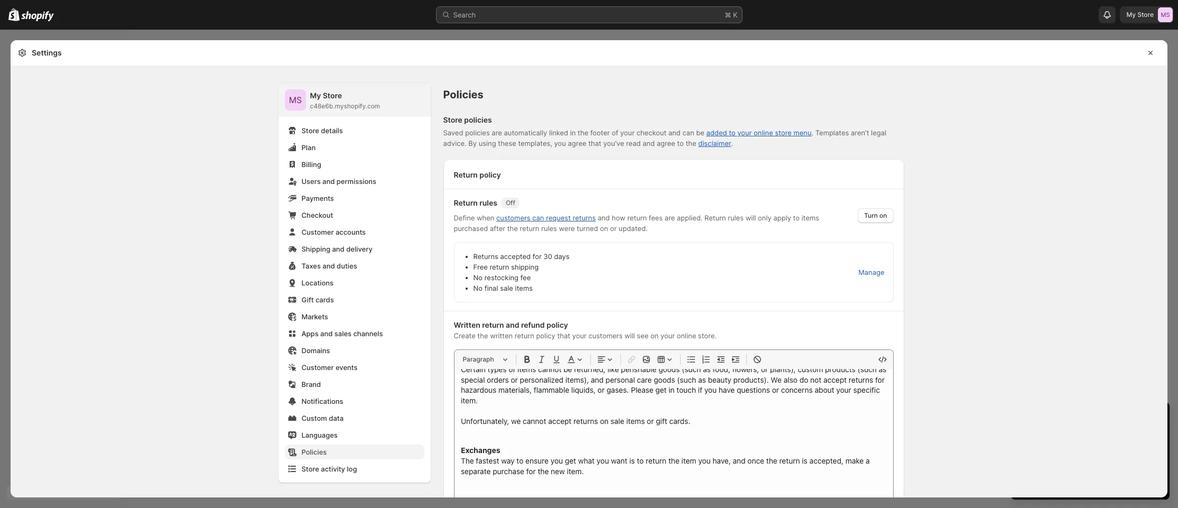 Task type: describe. For each thing, give the bounding box(es) containing it.
the right create
[[478, 332, 488, 340]]

0 vertical spatial online
[[754, 129, 774, 137]]

policies for saved
[[465, 129, 490, 137]]

free
[[474, 263, 488, 271]]

store for store activity log
[[302, 465, 319, 473]]

my store image inside shop settings menu "element"
[[285, 89, 306, 111]]

paragraph button
[[459, 353, 512, 366]]

0 horizontal spatial rules
[[480, 198, 498, 207]]

request
[[546, 214, 571, 222]]

updated.
[[619, 224, 648, 233]]

0 vertical spatial policy
[[480, 170, 501, 179]]

customer events
[[302, 363, 358, 372]]

legal
[[872, 129, 887, 137]]

settings
[[32, 48, 62, 57]]

my store c48e6b.myshopify.com
[[310, 91, 380, 110]]

and right apps
[[321, 329, 333, 338]]

1 vertical spatial online
[[677, 332, 697, 340]]

fees
[[649, 214, 663, 222]]

in
[[571, 129, 576, 137]]

read
[[627, 139, 641, 148]]

languages
[[302, 431, 338, 439]]

store.
[[699, 332, 717, 340]]

by
[[469, 139, 477, 148]]

only
[[758, 214, 772, 222]]

store activity log
[[302, 465, 357, 473]]

data
[[329, 414, 344, 423]]

after
[[490, 224, 506, 233]]

and right checkout at the top right
[[669, 129, 681, 137]]

delivery
[[346, 245, 373, 253]]

returns accepted for 30 days free return shipping no restocking fee no final sale items
[[474, 252, 570, 292]]

disclaimer button
[[699, 139, 732, 148]]

domains
[[302, 346, 330, 355]]

off
[[506, 199, 516, 207]]

1 vertical spatial rules
[[728, 214, 744, 222]]

accepted
[[501, 252, 531, 261]]

⌘ k
[[725, 11, 738, 19]]

using
[[479, 139, 496, 148]]

define when customers can request returns
[[454, 214, 596, 222]]

shipping and delivery link
[[285, 242, 424, 256]]

disclaimer .
[[699, 139, 734, 148]]

the right in
[[578, 129, 589, 137]]

apply
[[774, 214, 792, 222]]

automatically
[[504, 129, 548, 137]]

of
[[612, 129, 619, 137]]

aren't
[[851, 129, 870, 137]]

manage
[[859, 268, 885, 277]]

shipping
[[511, 263, 539, 271]]

the inside the and how return fees are applied. return rules will only apply to items purchased after the return rules were turned on or updated.
[[508, 224, 518, 233]]

store details
[[302, 126, 343, 135]]

turn on button
[[858, 208, 894, 223]]

customers can request returns link
[[497, 214, 596, 222]]

plan link
[[285, 140, 424, 155]]

on inside button
[[880, 212, 888, 219]]

will for customers
[[625, 332, 635, 340]]

cards
[[316, 296, 334, 304]]

returns
[[573, 214, 596, 222]]

items inside returns accepted for 30 days free return shipping no restocking fee no final sale items
[[515, 284, 533, 292]]

activity
[[321, 465, 345, 473]]

returns
[[474, 252, 499, 261]]

plan
[[302, 143, 316, 152]]

my for my store
[[1127, 11, 1137, 19]]

return policy
[[454, 170, 501, 179]]

checkout
[[637, 129, 667, 137]]

templates
[[816, 129, 850, 137]]

policies inside shop settings menu "element"
[[302, 448, 327, 456]]

2 no from the top
[[474, 284, 483, 292]]

locations link
[[285, 276, 424, 290]]

events
[[336, 363, 358, 372]]

sale
[[500, 284, 513, 292]]

linked
[[549, 129, 569, 137]]

policy for return
[[536, 332, 556, 340]]

disclaimer
[[699, 139, 732, 148]]

billing
[[302, 160, 321, 169]]

footer
[[591, 129, 610, 137]]

domains link
[[285, 343, 424, 358]]

store details link
[[285, 123, 424, 138]]

shop settings menu element
[[278, 83, 431, 483]]

on inside the and how return fees are applied. return rules will only apply to items purchased after the return rules were turned on or updated.
[[600, 224, 609, 233]]

how
[[612, 214, 626, 222]]

are inside the and how return fees are applied. return rules will only apply to items purchased after the return rules were turned on or updated.
[[665, 214, 675, 222]]

shipping and delivery
[[302, 245, 373, 253]]

create
[[454, 332, 476, 340]]

permissions
[[337, 177, 377, 186]]

policy for refund
[[547, 320, 568, 329]]

and up written
[[506, 320, 520, 329]]

1 vertical spatial .
[[732, 139, 734, 148]]

billing link
[[285, 157, 424, 172]]

30
[[544, 252, 553, 261]]

written
[[490, 332, 513, 340]]

details
[[321, 126, 343, 135]]

0 horizontal spatial that
[[558, 332, 571, 340]]

1 vertical spatial customers
[[589, 332, 623, 340]]

define
[[454, 214, 475, 222]]

return down refund
[[515, 332, 535, 340]]

written return and refund policy
[[454, 320, 568, 329]]

added
[[707, 129, 727, 137]]

refund
[[521, 320, 545, 329]]

brand
[[302, 380, 321, 389]]

return inside the and how return fees are applied. return rules will only apply to items purchased after the return rules were turned on or updated.
[[705, 214, 726, 222]]

apps
[[302, 329, 319, 338]]

templates aren't legal advice. by using these templates, you agree that you've read and agree to the
[[443, 129, 887, 148]]



Task type: locate. For each thing, give the bounding box(es) containing it.
store inside store activity log link
[[302, 465, 319, 473]]

create the written return policy that your customers will see on your online store.
[[454, 332, 717, 340]]

1 vertical spatial no
[[474, 284, 483, 292]]

be
[[697, 129, 705, 137]]

1 vertical spatial will
[[625, 332, 635, 340]]

menu
[[794, 129, 812, 137]]

added to your online store menu link
[[707, 129, 812, 137]]

policies for store
[[465, 115, 492, 124]]

applied.
[[677, 214, 703, 222]]

and right users at the left
[[323, 177, 335, 186]]

1 vertical spatial to
[[678, 139, 684, 148]]

to inside the and how return fees are applied. return rules will only apply to items purchased after the return rules were turned on or updated.
[[794, 214, 800, 222]]

0 vertical spatial my store image
[[1159, 7, 1174, 22]]

policies down 'languages'
[[302, 448, 327, 456]]

0 vertical spatial items
[[802, 214, 820, 222]]

return
[[628, 214, 647, 222], [520, 224, 540, 233], [490, 263, 509, 271], [482, 320, 504, 329], [515, 332, 535, 340]]

0 vertical spatial rules
[[480, 198, 498, 207]]

return up return rules
[[454, 170, 478, 179]]

that
[[589, 139, 602, 148], [558, 332, 571, 340]]

for
[[533, 252, 542, 261]]

return inside returns accepted for 30 days free return shipping no restocking fee no final sale items
[[490, 263, 509, 271]]

store
[[776, 129, 792, 137]]

my inside my store c48e6b.myshopify.com
[[310, 91, 321, 100]]

turn on
[[865, 212, 888, 219]]

2 horizontal spatial rules
[[728, 214, 744, 222]]

accounts
[[336, 228, 366, 236]]

0 horizontal spatial will
[[625, 332, 635, 340]]

c48e6b.myshopify.com
[[310, 102, 380, 110]]

no down the free at bottom
[[474, 273, 483, 282]]

2 customer from the top
[[302, 363, 334, 372]]

items inside the and how return fees are applied. return rules will only apply to items purchased after the return rules were turned on or updated.
[[802, 214, 820, 222]]

customers left see
[[589, 332, 623, 340]]

0 horizontal spatial agree
[[568, 139, 587, 148]]

0 horizontal spatial online
[[677, 332, 697, 340]]

1 horizontal spatial policies
[[443, 88, 484, 101]]

0 horizontal spatial customers
[[497, 214, 531, 222]]

1 horizontal spatial my
[[1127, 11, 1137, 19]]

saved policies are automatically linked in the footer of your checkout and can be added to your online store menu .
[[443, 129, 814, 137]]

0 vertical spatial .
[[812, 129, 814, 137]]

customer events link
[[285, 360, 424, 375]]

return for return policy
[[454, 170, 478, 179]]

. down added to your online store menu link
[[732, 139, 734, 148]]

0 horizontal spatial on
[[600, 224, 609, 233]]

to left disclaimer "button" on the top
[[678, 139, 684, 148]]

when
[[477, 214, 495, 222]]

policy down refund
[[536, 332, 556, 340]]

store inside store details link
[[302, 126, 319, 135]]

the
[[578, 129, 589, 137], [686, 139, 697, 148], [508, 224, 518, 233], [478, 332, 488, 340]]

return for return rules
[[454, 198, 478, 207]]

1 horizontal spatial will
[[746, 214, 757, 222]]

to for your
[[729, 129, 736, 137]]

settings dialog
[[11, 40, 1168, 508]]

my store image right my store
[[1159, 7, 1174, 22]]

checkout link
[[285, 208, 424, 223]]

1 vertical spatial policies
[[302, 448, 327, 456]]

users and permissions link
[[285, 174, 424, 189]]

and down customer accounts
[[332, 245, 345, 253]]

taxes and duties
[[302, 262, 357, 270]]

apps and sales channels link
[[285, 326, 424, 341]]

0 vertical spatial that
[[589, 139, 602, 148]]

1 horizontal spatial on
[[651, 332, 659, 340]]

my for my store c48e6b.myshopify.com
[[310, 91, 321, 100]]

0 horizontal spatial items
[[515, 284, 533, 292]]

policy right refund
[[547, 320, 568, 329]]

apps and sales channels
[[302, 329, 383, 338]]

1 vertical spatial customer
[[302, 363, 334, 372]]

my store image
[[1159, 7, 1174, 22], [285, 89, 306, 111]]

languages link
[[285, 428, 424, 443]]

0 vertical spatial to
[[729, 129, 736, 137]]

shipping
[[302, 245, 331, 253]]

return up written
[[482, 320, 504, 329]]

items down fee
[[515, 284, 533, 292]]

1 horizontal spatial items
[[802, 214, 820, 222]]

my store
[[1127, 11, 1154, 19]]

1 vertical spatial return
[[454, 198, 478, 207]]

markets link
[[285, 309, 424, 324]]

and right taxes
[[323, 262, 335, 270]]

my store image up 'store details'
[[285, 89, 306, 111]]

2 vertical spatial policy
[[536, 332, 556, 340]]

online left the store
[[754, 129, 774, 137]]

1 horizontal spatial to
[[729, 129, 736, 137]]

manage link
[[853, 265, 891, 280]]

1 vertical spatial my
[[310, 91, 321, 100]]

1 vertical spatial on
[[600, 224, 609, 233]]

store for store policies
[[443, 115, 463, 124]]

are right fees
[[665, 214, 675, 222]]

advice.
[[443, 139, 467, 148]]

rules
[[480, 198, 498, 207], [728, 214, 744, 222], [542, 224, 557, 233]]

policies up store policies
[[443, 88, 484, 101]]

2 horizontal spatial on
[[880, 212, 888, 219]]

0 vertical spatial are
[[492, 129, 502, 137]]

and inside templates aren't legal advice. by using these templates, you agree that you've read and agree to the
[[643, 139, 655, 148]]

to right apply
[[794, 214, 800, 222]]

k
[[734, 11, 738, 19]]

1 horizontal spatial can
[[683, 129, 695, 137]]

1 vertical spatial are
[[665, 214, 675, 222]]

customer for customer events
[[302, 363, 334, 372]]

sales
[[335, 329, 352, 338]]

1 horizontal spatial agree
[[657, 139, 676, 148]]

taxes and duties link
[[285, 259, 424, 273]]

0 horizontal spatial my
[[310, 91, 321, 100]]

on right see
[[651, 332, 659, 340]]

the down be
[[686, 139, 697, 148]]

dialog
[[1172, 40, 1179, 498]]

customer down domains
[[302, 363, 334, 372]]

items right apply
[[802, 214, 820, 222]]

0 vertical spatial no
[[474, 273, 483, 282]]

agree down in
[[568, 139, 587, 148]]

store inside my store c48e6b.myshopify.com
[[323, 91, 342, 100]]

rules left only
[[728, 214, 744, 222]]

0 vertical spatial customer
[[302, 228, 334, 236]]

rules down customers can request returns link
[[542, 224, 557, 233]]

return up define
[[454, 198, 478, 207]]

the right "after"
[[508, 224, 518, 233]]

log
[[347, 465, 357, 473]]

. left templates
[[812, 129, 814, 137]]

fee
[[521, 273, 531, 282]]

policy down using
[[480, 170, 501, 179]]

2 vertical spatial to
[[794, 214, 800, 222]]

0 horizontal spatial to
[[678, 139, 684, 148]]

on right turn
[[880, 212, 888, 219]]

shopify image
[[8, 8, 20, 21]]

return down the define when customers can request returns
[[520, 224, 540, 233]]

online left 'store.'
[[677, 332, 697, 340]]

.
[[812, 129, 814, 137], [732, 139, 734, 148]]

return right applied.
[[705, 214, 726, 222]]

1 agree from the left
[[568, 139, 587, 148]]

online
[[754, 129, 774, 137], [677, 332, 697, 340]]

store policies
[[443, 115, 492, 124]]

policies link
[[285, 445, 424, 460]]

duties
[[337, 262, 357, 270]]

customers down off
[[497, 214, 531, 222]]

1 vertical spatial policies
[[465, 129, 490, 137]]

1 horizontal spatial are
[[665, 214, 675, 222]]

gift cards
[[302, 296, 334, 304]]

store activity log link
[[285, 462, 424, 476]]

0 vertical spatial can
[[683, 129, 695, 137]]

agree down checkout at the top right
[[657, 139, 676, 148]]

payments
[[302, 194, 334, 203]]

return up 'updated.'
[[628, 214, 647, 222]]

no left final
[[474, 284, 483, 292]]

will
[[746, 214, 757, 222], [625, 332, 635, 340]]

to for the
[[678, 139, 684, 148]]

final
[[485, 284, 498, 292]]

custom data
[[302, 414, 344, 423]]

and
[[669, 129, 681, 137], [643, 139, 655, 148], [323, 177, 335, 186], [598, 214, 610, 222], [332, 245, 345, 253], [323, 262, 335, 270], [506, 320, 520, 329], [321, 329, 333, 338]]

return rules
[[454, 198, 498, 207]]

1 no from the top
[[474, 273, 483, 282]]

0 horizontal spatial are
[[492, 129, 502, 137]]

no
[[474, 273, 483, 282], [474, 284, 483, 292]]

1 horizontal spatial my store image
[[1159, 7, 1174, 22]]

that inside templates aren't legal advice. by using these templates, you agree that you've read and agree to the
[[589, 139, 602, 148]]

users and permissions
[[302, 177, 377, 186]]

my
[[1127, 11, 1137, 19], [310, 91, 321, 100]]

purchased
[[454, 224, 488, 233]]

shopify image
[[21, 11, 54, 22]]

rules up the when
[[480, 198, 498, 207]]

2 agree from the left
[[657, 139, 676, 148]]

1 vertical spatial that
[[558, 332, 571, 340]]

customer for customer accounts
[[302, 228, 334, 236]]

2 horizontal spatial to
[[794, 214, 800, 222]]

will left see
[[625, 332, 635, 340]]

checkout
[[302, 211, 333, 219]]

1 horizontal spatial customers
[[589, 332, 623, 340]]

1 horizontal spatial that
[[589, 139, 602, 148]]

customer accounts
[[302, 228, 366, 236]]

users
[[302, 177, 321, 186]]

2 vertical spatial rules
[[542, 224, 557, 233]]

policies
[[443, 88, 484, 101], [302, 448, 327, 456]]

store for store details
[[302, 126, 319, 135]]

policy
[[480, 170, 501, 179], [547, 320, 568, 329], [536, 332, 556, 340]]

can left be
[[683, 129, 695, 137]]

and inside the and how return fees are applied. return rules will only apply to items purchased after the return rules were turned on or updated.
[[598, 214, 610, 222]]

0 vertical spatial customers
[[497, 214, 531, 222]]

0 vertical spatial on
[[880, 212, 888, 219]]

and how return fees are applied. return rules will only apply to items purchased after the return rules were turned on or updated.
[[454, 214, 820, 233]]

0 horizontal spatial my store image
[[285, 89, 306, 111]]

0 vertical spatial will
[[746, 214, 757, 222]]

1 vertical spatial can
[[533, 214, 544, 222]]

to inside templates aren't legal advice. by using these templates, you agree that you've read and agree to the
[[678, 139, 684, 148]]

will for rules
[[746, 214, 757, 222]]

custom data link
[[285, 411, 424, 426]]

notifications link
[[285, 394, 424, 409]]

0 vertical spatial my
[[1127, 11, 1137, 19]]

1 vertical spatial my store image
[[285, 89, 306, 111]]

1 horizontal spatial rules
[[542, 224, 557, 233]]

2 vertical spatial return
[[705, 214, 726, 222]]

0 horizontal spatial .
[[732, 139, 734, 148]]

1 horizontal spatial .
[[812, 129, 814, 137]]

and left "how"
[[598, 214, 610, 222]]

turn
[[865, 212, 878, 219]]

return up restocking
[[490, 263, 509, 271]]

2 vertical spatial on
[[651, 332, 659, 340]]

0 horizontal spatial policies
[[302, 448, 327, 456]]

the inside templates aren't legal advice. by using these templates, you agree that you've read and agree to the
[[686, 139, 697, 148]]

will inside the and how return fees are applied. return rules will only apply to items purchased after the return rules were turned on or updated.
[[746, 214, 757, 222]]

are up using
[[492, 129, 502, 137]]

and down checkout at the top right
[[643, 139, 655, 148]]

return
[[454, 170, 478, 179], [454, 198, 478, 207], [705, 214, 726, 222]]

on left or
[[600, 224, 609, 233]]

can left request
[[533, 214, 544, 222]]

1 vertical spatial policy
[[547, 320, 568, 329]]

customer down checkout
[[302, 228, 334, 236]]

will left only
[[746, 214, 757, 222]]

1 vertical spatial items
[[515, 284, 533, 292]]

0 horizontal spatial can
[[533, 214, 544, 222]]

brand link
[[285, 377, 424, 392]]

1 customer from the top
[[302, 228, 334, 236]]

saved
[[443, 129, 464, 137]]

1 horizontal spatial online
[[754, 129, 774, 137]]

to right added
[[729, 129, 736, 137]]

0 vertical spatial return
[[454, 170, 478, 179]]

0 vertical spatial policies
[[465, 115, 492, 124]]

were
[[559, 224, 575, 233]]

restocking
[[485, 273, 519, 282]]

3 days left in your trial element
[[1012, 430, 1170, 500]]

0 vertical spatial policies
[[443, 88, 484, 101]]

locations
[[302, 279, 334, 287]]



Task type: vqa. For each thing, say whether or not it's contained in the screenshot.
Users And Permissions
yes



